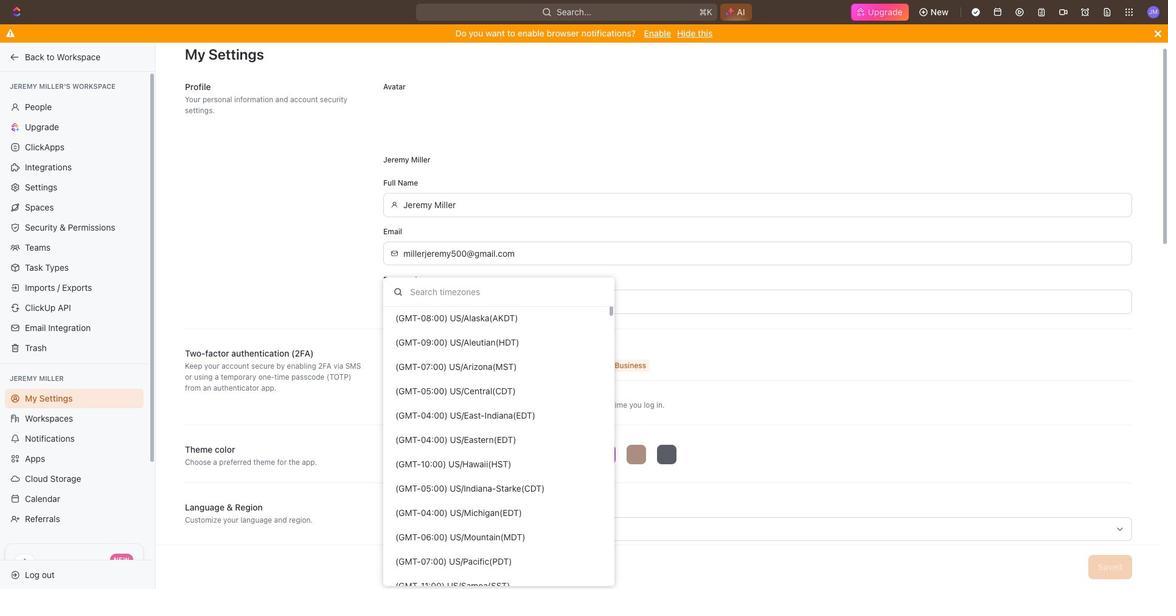 Task type: locate. For each thing, give the bounding box(es) containing it.
3 option from the left
[[444, 445, 464, 464]]

8 option from the left
[[658, 445, 677, 464]]

Enter Username text field
[[404, 194, 1126, 216]]

None text field
[[404, 566, 1111, 589]]

6 option from the left
[[597, 445, 616, 464]]

Enter New Password text field
[[404, 290, 1126, 313]]

option
[[384, 445, 403, 464], [414, 445, 433, 464], [444, 445, 464, 464], [475, 445, 494, 464], [505, 445, 525, 464], [597, 445, 616, 464], [627, 445, 647, 464], [658, 445, 677, 464]]

1 option from the left
[[384, 445, 403, 464]]

list box
[[384, 445, 1133, 464]]

Search timezones text field
[[384, 278, 615, 307]]



Task type: describe. For each thing, give the bounding box(es) containing it.
5 option from the left
[[505, 445, 525, 464]]

2 option from the left
[[414, 445, 433, 464]]

4 option from the left
[[475, 445, 494, 464]]

available on business plans or higher element
[[611, 360, 650, 372]]

7 option from the left
[[627, 445, 647, 464]]

Enter Email text field
[[404, 242, 1126, 265]]



Task type: vqa. For each thing, say whether or not it's contained in the screenshot.
3rd row from the bottom
no



